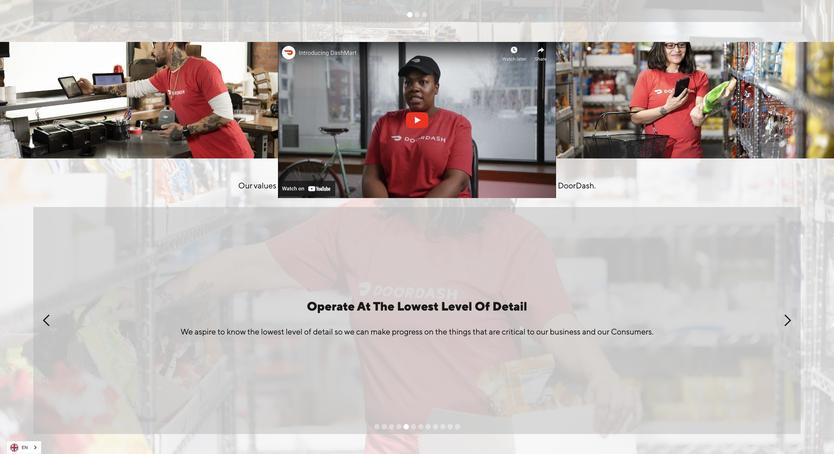 Task type: vqa. For each thing, say whether or not it's contained in the screenshot.
left and
yes



Task type: locate. For each thing, give the bounding box(es) containing it.
make right can
[[371, 327, 391, 337]]

0 horizontal spatial our
[[537, 327, 549, 337]]

our
[[359, 164, 381, 178], [238, 181, 252, 190]]

the right at
[[373, 300, 395, 314]]

en link
[[7, 442, 41, 454]]

critical
[[502, 327, 526, 337]]

0 vertical spatial level
[[442, 300, 473, 314]]

1 vertical spatial carousel region
[[33, 207, 801, 435]]

2 horizontal spatial we
[[426, 181, 437, 190]]

things
[[449, 327, 471, 337]]

1 our from the left
[[537, 327, 549, 337]]

1 vertical spatial and
[[583, 327, 596, 337]]

make left us
[[467, 181, 486, 190]]

in
[[424, 164, 435, 178]]

on
[[425, 327, 434, 337]]

0 horizontal spatial of
[[304, 327, 312, 337]]

of up that
[[475, 300, 490, 314]]

0 horizontal spatial lowest
[[261, 327, 284, 337]]

to right critical
[[528, 327, 535, 337]]

are
[[489, 327, 501, 337]]

0 vertical spatial make
[[467, 181, 486, 190]]

make
[[467, 181, 486, 190], [371, 327, 391, 337]]

of
[[475, 300, 490, 314], [304, 327, 312, 337]]

and right do,
[[451, 181, 465, 190]]

do,
[[438, 181, 450, 190]]

our up inform
[[359, 164, 381, 178]]

0 horizontal spatial level
[[286, 327, 303, 337]]

0 vertical spatial and
[[451, 181, 465, 190]]

our left consumers.
[[598, 327, 610, 337]]

and right business
[[583, 327, 596, 337]]

1 horizontal spatial level
[[442, 300, 473, 314]]

1 vertical spatial our
[[238, 181, 252, 190]]

guide
[[278, 181, 299, 190]]

detail up critical
[[493, 300, 528, 314]]

consumers.
[[611, 327, 654, 337]]

unapologetically
[[498, 181, 557, 190]]

1 horizontal spatial to
[[528, 327, 535, 337]]

operate
[[307, 300, 355, 314]]

the
[[300, 181, 312, 190], [373, 300, 395, 314], [248, 327, 260, 337], [436, 327, 448, 337]]

the right on on the bottom of page
[[436, 327, 448, 337]]

2 carousel region from the top
[[33, 207, 801, 435]]

0 horizontal spatial and
[[451, 181, 465, 190]]

we
[[181, 327, 193, 337]]

0 vertical spatial our
[[359, 164, 381, 178]]

1 vertical spatial detail
[[313, 327, 333, 337]]

at
[[357, 300, 371, 314]]

our left values
[[238, 181, 252, 190]]

1 horizontal spatial lowest
[[397, 300, 439, 314]]

detail left so
[[313, 327, 333, 337]]

1 vertical spatial level
[[286, 327, 303, 337]]

make inside "our values in action our values guide the way we work, inform everything we do, and make us unapologetically doordash."
[[467, 181, 486, 190]]

0 horizontal spatial make
[[371, 327, 391, 337]]

1 horizontal spatial our
[[598, 327, 610, 337]]

1 horizontal spatial detail
[[493, 300, 528, 314]]

we right way at the top left of page
[[329, 181, 339, 190]]

our left business
[[537, 327, 549, 337]]

make inside carousel region
[[371, 327, 391, 337]]

detail
[[493, 300, 528, 314], [313, 327, 333, 337]]

our
[[537, 327, 549, 337], [598, 327, 610, 337]]

1 horizontal spatial make
[[467, 181, 486, 190]]

we right so
[[344, 327, 355, 337]]

the left way at the top left of page
[[300, 181, 312, 190]]

know
[[227, 327, 246, 337]]

0 vertical spatial of
[[475, 300, 490, 314]]

to
[[218, 327, 225, 337], [528, 327, 535, 337]]

1 vertical spatial make
[[371, 327, 391, 337]]

we left do,
[[426, 181, 437, 190]]

1 vertical spatial of
[[304, 327, 312, 337]]

we inside carousel region
[[344, 327, 355, 337]]

aspire
[[195, 327, 216, 337]]

of left so
[[304, 327, 312, 337]]

we aspire to know the lowest level of detail so we can make progress on the things that are critical to our business and our consumers.
[[181, 327, 654, 337]]

0 vertical spatial carousel region
[[33, 0, 801, 22]]

en
[[22, 445, 28, 450]]

lowest
[[397, 300, 439, 314], [261, 327, 284, 337]]

way
[[314, 181, 327, 190]]

and
[[451, 181, 465, 190], [583, 327, 596, 337]]

0 horizontal spatial to
[[218, 327, 225, 337]]

0 horizontal spatial our
[[238, 181, 252, 190]]

can
[[356, 327, 369, 337]]

1 horizontal spatial our
[[359, 164, 381, 178]]

and inside "our values in action our values guide the way we work, inform everything we do, and make us unapologetically doordash."
[[451, 181, 465, 190]]

that
[[473, 327, 488, 337]]

action
[[437, 164, 476, 178]]

values
[[254, 181, 276, 190]]

to left know
[[218, 327, 225, 337]]

level
[[442, 300, 473, 314], [286, 327, 303, 337]]

carousel region
[[33, 0, 801, 22], [33, 207, 801, 435]]

everything
[[387, 181, 425, 190]]

2 our from the left
[[598, 327, 610, 337]]

we
[[329, 181, 339, 190], [426, 181, 437, 190], [344, 327, 355, 337]]

1 horizontal spatial and
[[583, 327, 596, 337]]

1 horizontal spatial we
[[344, 327, 355, 337]]



Task type: describe. For each thing, give the bounding box(es) containing it.
operate at the lowest level of detail
[[307, 300, 528, 314]]

progress
[[392, 327, 423, 337]]

1 vertical spatial lowest
[[261, 327, 284, 337]]

english flag image
[[10, 444, 18, 452]]

0 horizontal spatial we
[[329, 181, 339, 190]]

our values in action our values guide the way we work, inform everything we do, and make us unapologetically doordash.
[[238, 164, 596, 190]]

inform
[[362, 181, 385, 190]]

0 horizontal spatial detail
[[313, 327, 333, 337]]

1 horizontal spatial of
[[475, 300, 490, 314]]

previous slide image
[[40, 314, 53, 328]]

next slide image
[[781, 314, 795, 328]]

us
[[488, 181, 496, 190]]

the right know
[[248, 327, 260, 337]]

work,
[[341, 181, 360, 190]]

so
[[335, 327, 343, 337]]

0 vertical spatial lowest
[[397, 300, 439, 314]]

2 to from the left
[[528, 327, 535, 337]]

values
[[383, 164, 421, 178]]

1 carousel region from the top
[[33, 0, 801, 22]]

carousel region containing operate at the lowest level of detail
[[33, 207, 801, 435]]

the inside "our values in action our values guide the way we work, inform everything we do, and make us unapologetically doordash."
[[300, 181, 312, 190]]

0 vertical spatial detail
[[493, 300, 528, 314]]

Language field
[[7, 442, 41, 455]]

business
[[550, 327, 581, 337]]

1 to from the left
[[218, 327, 225, 337]]

doordash.
[[558, 181, 596, 190]]



